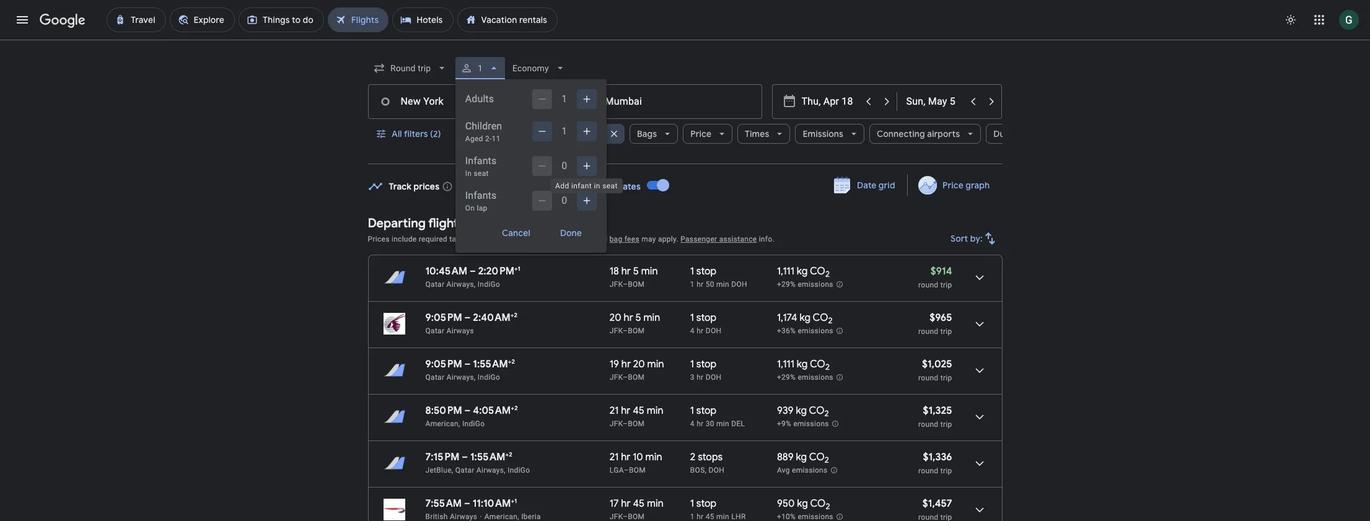 Task type: describe. For each thing, give the bounding box(es) containing it.
sort
[[951, 233, 968, 244]]

apr
[[461, 181, 476, 192]]

Departure time: 10:45 AM. text field
[[426, 265, 468, 278]]

4 for 21 hr 45 min
[[691, 420, 695, 428]]

2 inside the 889 kg co 2
[[825, 455, 830, 466]]

2 inside popup button
[[463, 128, 468, 140]]

infant
[[572, 182, 592, 190]]

any
[[600, 181, 616, 192]]

american, indigo
[[426, 420, 485, 428]]

hr inside 1 stop 4 hr doh
[[697, 327, 704, 335]]

7:55 am
[[426, 498, 462, 510]]

infants for infants in seat
[[466, 155, 497, 167]]

19 hr 20 min jfk – bom
[[610, 358, 664, 382]]

connecting
[[877, 128, 926, 140]]

2 vertical spatial airways,
[[477, 466, 506, 475]]

1:55 am for 7:15 pm
[[471, 451, 506, 464]]

17
[[610, 498, 619, 510]]

kg for $1,025
[[797, 358, 808, 371]]

none search field containing adults
[[368, 53, 1051, 253]]

leaves john f. kennedy international airport at 9:05 pm on thursday, april 18 and arrives at chhatrapati shivaji maharaj international airport at 1:55 am on saturday, april 20. element
[[426, 358, 515, 371]]

1,111 for 18 hr 5 min
[[777, 265, 795, 278]]

kg for $914
[[797, 265, 808, 278]]

1 stop flight. element for 17 hr 45 min
[[691, 498, 717, 512]]

swap origin and destination. image
[[558, 94, 573, 109]]

965 US dollars text field
[[930, 312, 953, 324]]

Arrival time: 4:05 AM on  Saturday, April 20. text field
[[473, 404, 518, 417]]

1 stop 3 hr doh
[[691, 358, 722, 382]]

cancel button
[[487, 223, 546, 243]]

doh for 1,111
[[706, 373, 722, 382]]

apply.
[[658, 235, 679, 244]]

1 stop flight. element for 20 hr 5 min
[[691, 312, 717, 326]]

fewer
[[506, 128, 530, 140]]

10:45 am
[[426, 265, 468, 278]]

+36% emissions
[[777, 327, 834, 336]]

bom for 20 hr 5 min
[[628, 327, 645, 335]]

2 stops bos , doh
[[691, 451, 725, 475]]

all filters (2) button
[[368, 119, 451, 149]]

total duration 18 hr 5 min. element
[[610, 265, 691, 280]]

co for $1,336
[[810, 451, 825, 464]]

1 stop flight. element for 18 hr 5 min
[[691, 265, 717, 280]]

bags
[[637, 128, 657, 140]]

or
[[495, 128, 504, 140]]

infants for infants on lap
[[466, 190, 497, 202]]

hr inside '20 hr 5 min jfk – bom'
[[624, 312, 634, 324]]

+ for 20 hr 5 min
[[511, 311, 514, 319]]

qatar for 1:55 am
[[426, 373, 445, 382]]

departure time: 9:05 pm. text field for 1:55 am
[[426, 358, 462, 371]]

stops for bos
[[698, 451, 723, 464]]

0 for infants on lap
[[562, 195, 568, 206]]

1 button
[[456, 53, 505, 83]]

min for 20 hr 5 min jfk – bom
[[644, 312, 661, 324]]

Return text field
[[907, 85, 964, 118]]

$1,025 round trip
[[919, 358, 953, 383]]

1 down bos
[[691, 498, 694, 510]]

avg emissions
[[777, 466, 828, 475]]

airways
[[447, 327, 474, 335]]

price for price graph
[[943, 180, 964, 191]]

layover (1 of 1) is a 4 hr 30 min layover at indira gandhi international airport in new delhi. element
[[691, 419, 771, 429]]

1:55 am for 9:05 pm
[[473, 358, 508, 371]]

1 stop 4 hr doh
[[691, 312, 722, 335]]

18 hr 5 min jfk – bom
[[610, 265, 658, 289]]

total duration 17 hr 45 min. element
[[610, 498, 691, 512]]

doh for 889
[[709, 466, 725, 475]]

layover (1 of 1) is a 3 hr layover at hamad international airport in doha. element
[[691, 373, 771, 383]]

18
[[610, 265, 619, 278]]

– inside 21 hr 45 min jfk – bom
[[623, 420, 628, 428]]

914 US dollars text field
[[931, 265, 953, 278]]

9:05 pm for 2:40 am
[[426, 312, 462, 324]]

hr inside 18 hr 5 min jfk – bom
[[622, 265, 631, 278]]

avg
[[777, 466, 790, 475]]

jfk for 18
[[610, 280, 623, 289]]

min inside 1 stop 4 hr 30 min del
[[717, 420, 730, 428]]

leaves john f. kennedy international airport at 10:45 am on thursday, april 18 and arrives at chhatrapati shivaji maharaj international airport at 2:20 pm on friday, april 19. element
[[426, 265, 521, 278]]

1 inside 7:55 am – 11:10 am + 1
[[515, 497, 517, 505]]

hr inside the 1 stop 3 hr doh
[[697, 373, 704, 382]]

7:55 am – 11:10 am + 1
[[426, 497, 517, 510]]

flight details. leaves laguardia airport at 7:15 pm on thursday, april 18 and arrives at chhatrapati shivaji maharaj international airport at 1:55 am on saturday, april 20. image
[[965, 449, 995, 479]]

stops for or
[[470, 128, 493, 140]]

jetblue, qatar airways, indigo
[[426, 466, 530, 475]]

17 hr 45 min
[[610, 498, 664, 510]]

kg for $1,336
[[796, 451, 807, 464]]

2 inside the 9:05 pm – 1:55 am + 2
[[512, 358, 515, 366]]

find the best price region
[[368, 170, 1003, 206]]

1325 US dollars text field
[[924, 405, 953, 417]]

doh inside 1 stop 1 hr 50 min doh
[[732, 280, 748, 289]]

– inside 7:15 pm – 1:55 am + 2
[[462, 451, 468, 464]]

2 stops or fewer
[[463, 128, 530, 140]]

any dates
[[600, 181, 641, 192]]

1 inside 10:45 am – 2:20 pm + 1
[[518, 265, 521, 273]]

1 vertical spatial seat
[[603, 182, 618, 190]]

1 inside the 1 stop 3 hr doh
[[691, 358, 694, 371]]

round for $1,025
[[919, 374, 939, 383]]

min for 21 hr 10 min lga – bom
[[646, 451, 663, 464]]

number of passengers dialog
[[456, 79, 607, 253]]

19
[[610, 358, 619, 371]]

cancel
[[502, 228, 531, 239]]

1457 US dollars text field
[[923, 498, 953, 510]]

none text field inside search box
[[568, 84, 762, 119]]

939 kg co 2
[[777, 405, 829, 419]]

oneworld
[[563, 128, 604, 140]]

Departure time: 7:55 AM. text field
[[426, 498, 462, 510]]

+9% emissions
[[777, 420, 830, 429]]

may
[[642, 235, 656, 244]]

0 for infants in seat
[[562, 160, 568, 172]]

45 for 17
[[633, 498, 645, 510]]

hr inside 1 stop 4 hr 30 min del
[[697, 420, 704, 428]]

2 inside 950 kg co 2
[[826, 502, 831, 512]]

1 stop 1 hr 50 min doh
[[691, 265, 748, 289]]

indigo down 8:50 pm – 4:05 am + 2
[[463, 420, 485, 428]]

co for $1,025
[[810, 358, 826, 371]]

21 for 21 hr 10 min
[[610, 451, 619, 464]]

airways, for 10:45 am
[[447, 280, 476, 289]]

charges
[[565, 235, 593, 244]]

doh for 1,174
[[706, 327, 722, 335]]

jetblue,
[[426, 466, 454, 475]]

2 down +36% emissions
[[826, 362, 830, 373]]

grid
[[879, 180, 896, 191]]

layover (1 of 1) is a 1 hr 50 min layover at hamad international airport in doha. element
[[691, 280, 771, 290]]

1 inside 1 stop 4 hr doh
[[691, 312, 694, 324]]

apr 18 – may 5, 2024
[[461, 181, 546, 192]]

flight details. leaves john f. kennedy international airport at 7:55 am on thursday, april 18 and arrives at chhatrapati shivaji maharaj international airport at 11:10 am on friday, april 19. image
[[965, 495, 995, 521]]

duration button
[[987, 119, 1051, 149]]

1,174
[[777, 312, 798, 324]]

3
[[691, 373, 695, 382]]

infants in seat
[[466, 155, 497, 178]]

$914 round trip
[[919, 265, 953, 290]]

co inside 950 kg co 2
[[811, 498, 826, 510]]

stop for 1 stop 3 hr doh
[[697, 358, 717, 371]]

– inside '20 hr 5 min jfk – bom'
[[623, 327, 628, 335]]

1 stop flight. element for 21 hr 45 min
[[691, 405, 717, 419]]

2 fees from the left
[[625, 235, 640, 244]]

total duration 21 hr 45 min. element
[[610, 405, 691, 419]]

min for 19 hr 20 min jfk – bom
[[648, 358, 664, 371]]

7:15 pm – 1:55 am + 2
[[426, 451, 513, 464]]

flight details. leaves john f. kennedy international airport at 9:05 pm on thursday, april 18 and arrives at chhatrapati shivaji maharaj international airport at 1:55 am on saturday, april 20. image
[[965, 356, 995, 386]]

qatar down 7:15 pm – 1:55 am + 2
[[456, 466, 475, 475]]

1,111 kg co 2 for $914
[[777, 265, 830, 280]]

leaves laguardia airport at 7:15 pm on thursday, april 18 and arrives at chhatrapati shivaji maharaj international airport at 1:55 am on saturday, april 20. element
[[426, 451, 513, 464]]

9:05 pm for 1:55 am
[[426, 358, 462, 371]]

trip for $1,336
[[941, 467, 953, 476]]

departing
[[368, 216, 426, 231]]

9:05 pm – 2:40 am + 2
[[426, 311, 518, 324]]

connecting airports
[[877, 128, 961, 140]]

connecting airports button
[[870, 119, 982, 149]]

$1,325
[[924, 405, 953, 417]]

bom for 21 hr 45 min
[[628, 420, 645, 428]]

done button
[[546, 223, 597, 243]]

departing flights main content
[[368, 170, 1003, 521]]

– inside the 9:05 pm – 1:55 am + 2
[[465, 358, 471, 371]]

date grid
[[857, 180, 896, 191]]

qatar for 2:40 am
[[426, 327, 445, 335]]

$914
[[931, 265, 953, 278]]

assistance
[[720, 235, 757, 244]]

1336 US dollars text field
[[924, 451, 953, 464]]

7:15 pm
[[426, 451, 460, 464]]

co for $914
[[810, 265, 826, 278]]

889
[[777, 451, 794, 464]]

4:05 am
[[473, 405, 511, 417]]

flights
[[429, 216, 465, 231]]

dates
[[618, 181, 641, 192]]

taxes
[[450, 235, 468, 244]]

+ right taxes
[[470, 235, 475, 244]]

track
[[389, 181, 412, 192]]

american,
[[426, 420, 460, 428]]

2 stops flight. element
[[691, 451, 723, 466]]

all
[[392, 128, 402, 140]]

+ for 19 hr 20 min
[[508, 358, 512, 366]]

prices
[[414, 181, 440, 192]]

trip for $914
[[941, 281, 953, 290]]

2:20 pm
[[478, 265, 515, 278]]

co for $1,325
[[810, 405, 825, 417]]

stop for 1 stop 1 hr 50 min doh
[[697, 265, 717, 278]]

departing flights
[[368, 216, 465, 231]]

required
[[419, 235, 448, 244]]

date
[[857, 180, 877, 191]]

aged
[[466, 135, 483, 143]]

price graph button
[[911, 174, 1000, 197]]

1 fees from the left
[[477, 235, 492, 244]]

hr inside 19 hr 20 min jfk – bom
[[622, 358, 631, 371]]

include
[[392, 235, 417, 244]]

– inside 19 hr 20 min jfk – bom
[[623, 373, 628, 382]]

times button
[[738, 119, 791, 149]]

qatar airways, indigo for 10:45 am
[[426, 280, 500, 289]]

qatar for 2:20 pm
[[426, 280, 445, 289]]

jfk for 21
[[610, 420, 623, 428]]



Task type: vqa. For each thing, say whether or not it's contained in the screenshot.


Task type: locate. For each thing, give the bounding box(es) containing it.
Arrival time: 11:10 AM on  Friday, April 19. text field
[[473, 497, 517, 510]]

sort by: button
[[946, 224, 1003, 254]]

emissions up 1,174 kg co 2
[[798, 280, 834, 289]]

– down total duration 21 hr 10 min. element on the bottom of page
[[624, 466, 629, 475]]

– down total duration 18 hr 5 min. element
[[623, 280, 628, 289]]

leaves john f. kennedy international airport at 7:55 am on thursday, april 18 and arrives at chhatrapati shivaji maharaj international airport at 11:10 am on friday, april 19. element
[[426, 497, 517, 510]]

on
[[466, 204, 475, 213]]

bom down 10
[[629, 466, 646, 475]]

None field
[[368, 57, 453, 79], [508, 57, 571, 79], [368, 57, 453, 79], [508, 57, 571, 79]]

2 inside 7:15 pm – 1:55 am + 2
[[509, 451, 513, 459]]

2 right 950
[[826, 502, 831, 512]]

min for 21 hr 45 min jfk – bom
[[647, 405, 664, 417]]

qatar airways, indigo
[[426, 280, 500, 289], [426, 373, 500, 382]]

trip inside $1,336 round trip
[[941, 467, 953, 476]]

5 for 18
[[634, 265, 639, 278]]

airways, down the 9:05 pm – 1:55 am + 2
[[447, 373, 476, 382]]

min inside '20 hr 5 min jfk – bom'
[[644, 312, 661, 324]]

0 horizontal spatial price
[[691, 128, 712, 140]]

duration
[[994, 128, 1030, 140]]

hr left 50 at the bottom of the page
[[697, 280, 704, 289]]

None text field
[[568, 84, 762, 119]]

1 inside popup button
[[478, 63, 483, 73]]

45 right the 17 in the bottom left of the page
[[633, 498, 645, 510]]

0 vertical spatial 21
[[610, 405, 619, 417]]

min for 18 hr 5 min jfk – bom
[[642, 265, 658, 278]]

2 0 from the top
[[562, 195, 568, 206]]

$965 round trip
[[919, 312, 953, 336]]

Arrival time: 2:20 PM on  Friday, April 19. text field
[[478, 265, 521, 278]]

1 stop flight. element up 50 at the bottom of the page
[[691, 265, 717, 280]]

stop inside 1 stop 4 hr 30 min del
[[697, 405, 717, 417]]

9:05 pm inside the 9:05 pm – 1:55 am + 2
[[426, 358, 462, 371]]

1 down swap origin and destination. image
[[562, 125, 568, 137]]

2 1 stop flight. element from the top
[[691, 312, 717, 326]]

seat
[[474, 169, 489, 178], [603, 182, 618, 190]]

1 horizontal spatial seat
[[603, 182, 618, 190]]

0 horizontal spatial 20
[[610, 312, 622, 324]]

45 down 19 hr 20 min jfk – bom
[[633, 405, 645, 417]]

1 stop flight. element down 50 at the bottom of the page
[[691, 312, 717, 326]]

trip inside $965 round trip
[[941, 327, 953, 336]]

leaves john f. kennedy international airport at 8:50 pm on thursday, april 18 and arrives at chhatrapati shivaji maharaj international airport at 4:05 am on saturday, april 20. element
[[426, 404, 518, 417]]

45 for 21
[[633, 405, 645, 417]]

1 left 50 at the bottom of the page
[[691, 280, 695, 289]]

2 4 from the top
[[691, 420, 695, 428]]

prices include required taxes + fees for 1 adult. optional charges and bag fees may apply. passenger assistance
[[368, 235, 757, 244]]

0 vertical spatial 5
[[634, 265, 639, 278]]

20 inside '20 hr 5 min jfk – bom'
[[610, 312, 622, 324]]

4 inside 1 stop 4 hr doh
[[691, 327, 695, 335]]

+36%
[[777, 327, 796, 336]]

jfk down 19
[[610, 373, 623, 382]]

21
[[610, 405, 619, 417], [610, 451, 619, 464]]

change appearance image
[[1277, 5, 1306, 35]]

1 up oneworld
[[562, 93, 568, 105]]

1 4 from the top
[[691, 327, 695, 335]]

min inside 21 hr 45 min jfk – bom
[[647, 405, 664, 417]]

round down 1336 us dollars text box at the right bottom of page
[[919, 467, 939, 476]]

1 down 3 on the bottom of page
[[691, 405, 694, 417]]

2 1,111 kg co 2 from the top
[[777, 358, 830, 373]]

0 vertical spatial infants
[[466, 155, 497, 167]]

emissions up 939 kg co 2
[[798, 373, 834, 382]]

– up american, indigo
[[465, 405, 471, 417]]

doh inside the 1 stop 3 hr doh
[[706, 373, 722, 382]]

5 inside '20 hr 5 min jfk – bom'
[[636, 312, 642, 324]]

1 vertical spatial 1:55 am
[[471, 451, 506, 464]]

– down total duration 20 hr 5 min. element
[[623, 327, 628, 335]]

round down $1,025
[[919, 374, 939, 383]]

indigo down the 2:20 pm
[[478, 280, 500, 289]]

bom inside 19 hr 20 min jfk – bom
[[628, 373, 645, 382]]

0 vertical spatial 1,111
[[777, 265, 795, 278]]

doh right 50 at the bottom of the page
[[732, 280, 748, 289]]

+ for 17 hr 45 min
[[511, 497, 515, 505]]

hr right the 17 in the bottom left of the page
[[622, 498, 631, 510]]

indigo down arrival time: 1:55 am on  saturday, april 20. text box
[[508, 466, 530, 475]]

– inside 8:50 pm – 4:05 am + 2
[[465, 405, 471, 417]]

4 for 20 hr 5 min
[[691, 327, 695, 335]]

hr right 19
[[622, 358, 631, 371]]

2 stop from the top
[[697, 312, 717, 324]]

0 vertical spatial 9:05 pm
[[426, 312, 462, 324]]

1025 US dollars text field
[[923, 358, 953, 371]]

5 inside 18 hr 5 min jfk – bom
[[634, 265, 639, 278]]

indigo down arrival time: 1:55 am on  saturday, april 20. text field
[[478, 373, 500, 382]]

950 kg co 2
[[777, 498, 831, 512]]

co inside 939 kg co 2
[[810, 405, 825, 417]]

5
[[634, 265, 639, 278], [636, 312, 642, 324]]

1 trip from the top
[[941, 281, 953, 290]]

4 round from the top
[[919, 420, 939, 429]]

min inside total duration 17 hr 45 min. element
[[647, 498, 664, 510]]

in
[[594, 182, 601, 190]]

0 vertical spatial departure time: 9:05 pm. text field
[[426, 312, 462, 324]]

kg inside 1,174 kg co 2
[[800, 312, 811, 324]]

add
[[556, 182, 570, 190]]

departure time: 9:05 pm. text field inside leaves john f. kennedy international airport at 9:05 pm on thursday, april 18 and arrives at chhatrapati shivaji maharaj international airport at 2:40 am on saturday, april 20. element
[[426, 312, 462, 324]]

trip inside $1,325 round trip
[[941, 420, 953, 429]]

min right 30
[[717, 420, 730, 428]]

round for $965
[[919, 327, 939, 336]]

1 vertical spatial +29% emissions
[[777, 373, 834, 382]]

– inside 18 hr 5 min jfk – bom
[[623, 280, 628, 289]]

hr left 30
[[697, 420, 704, 428]]

– right 7:55 am text box
[[464, 498, 471, 510]]

round inside $1,325 round trip
[[919, 420, 939, 429]]

– inside 21 hr 10 min lga – bom
[[624, 466, 629, 475]]

2 +29% emissions from the top
[[777, 373, 834, 382]]

1 stop 4 hr 30 min del
[[691, 405, 746, 428]]

for
[[494, 235, 504, 244]]

1,111 kg co 2
[[777, 265, 830, 280], [777, 358, 830, 373]]

departure time: 9:05 pm. text field for 2:40 am
[[426, 312, 462, 324]]

bom down total duration 21 hr 45 min. element
[[628, 420, 645, 428]]

1 right the 2:20 pm
[[518, 265, 521, 273]]

1 stop from the top
[[697, 265, 717, 278]]

airways, down arrival time: 1:55 am on  saturday, april 20. text box
[[477, 466, 506, 475]]

0 vertical spatial seat
[[474, 169, 489, 178]]

min right the 17 in the bottom left of the page
[[647, 498, 664, 510]]

0 horizontal spatial seat
[[474, 169, 489, 178]]

10:45 am – 2:20 pm + 1
[[426, 265, 521, 278]]

emissions for $914
[[798, 280, 834, 289]]

2 up 1,174 kg co 2
[[826, 269, 830, 280]]

1 vertical spatial infants
[[466, 190, 497, 202]]

learn more about tracked prices image
[[442, 181, 453, 192]]

airways,
[[447, 280, 476, 289], [447, 373, 476, 382], [477, 466, 506, 475]]

graph
[[966, 180, 991, 191]]

None search field
[[368, 53, 1051, 253]]

airways, down 10:45 am – 2:20 pm + 1 at bottom left
[[447, 280, 476, 289]]

1,111 for 19 hr 20 min
[[777, 358, 795, 371]]

trip down $1,025
[[941, 374, 953, 383]]

trip inside $1,025 round trip
[[941, 374, 953, 383]]

1 vertical spatial +29%
[[777, 373, 796, 382]]

price for price
[[691, 128, 712, 140]]

Arrival time: 1:55 AM on  Saturday, April 20. text field
[[471, 451, 513, 464]]

0 vertical spatial qatar airways, indigo
[[426, 280, 500, 289]]

stop inside 1 stop 4 hr doh
[[697, 312, 717, 324]]

4 jfk from the top
[[610, 420, 623, 428]]

1 vertical spatial 4
[[691, 420, 695, 428]]

bom for 21 hr 10 min
[[629, 466, 646, 475]]

1 0 from the top
[[562, 160, 568, 172]]

+29% up 1,174
[[777, 280, 796, 289]]

5 round from the top
[[919, 467, 939, 476]]

kg for $965
[[800, 312, 811, 324]]

4 left 30
[[691, 420, 695, 428]]

+29% emissions
[[777, 280, 834, 289], [777, 373, 834, 382]]

jfk for 19
[[610, 373, 623, 382]]

price left graph
[[943, 180, 964, 191]]

prices
[[368, 235, 390, 244]]

1,111 kg co 2 up 1,174 kg co 2
[[777, 265, 830, 280]]

+ inside 7:15 pm – 1:55 am + 2
[[506, 451, 509, 459]]

1 vertical spatial 1,111
[[777, 358, 795, 371]]

1 1,111 from the top
[[777, 265, 795, 278]]

fees
[[477, 235, 492, 244], [625, 235, 640, 244]]

stops inside 2 stops bos , doh
[[698, 451, 723, 464]]

21 up lga
[[610, 451, 619, 464]]

0 vertical spatial price
[[691, 128, 712, 140]]

5 1 stop flight. element from the top
[[691, 498, 717, 512]]

1 jfk from the top
[[610, 280, 623, 289]]

1:55 am inside 7:15 pm – 1:55 am + 2
[[471, 451, 506, 464]]

0 vertical spatial 1:55 am
[[473, 358, 508, 371]]

3 1 stop flight. element from the top
[[691, 358, 717, 373]]

min inside 18 hr 5 min jfk – bom
[[642, 265, 658, 278]]

leaves john f. kennedy international airport at 9:05 pm on thursday, april 18 and arrives at chhatrapati shivaji maharaj international airport at 2:40 am on saturday, april 20. element
[[426, 311, 518, 324]]

0 vertical spatial 1,111 kg co 2
[[777, 265, 830, 280]]

– up airways
[[465, 312, 471, 324]]

8:50 pm
[[426, 405, 462, 417]]

0 vertical spatial airways,
[[447, 280, 476, 289]]

min down 'may'
[[642, 265, 658, 278]]

20 down 18 hr 5 min jfk – bom
[[610, 312, 622, 324]]

1 horizontal spatial 20
[[634, 358, 645, 371]]

filters
[[404, 128, 428, 140]]

3 round from the top
[[919, 374, 939, 383]]

children aged 2-11
[[466, 120, 502, 143]]

infants on lap
[[466, 190, 497, 213]]

2 trip from the top
[[941, 327, 953, 336]]

main menu image
[[15, 12, 30, 27]]

2 inside 8:50 pm – 4:05 am + 2
[[515, 404, 518, 412]]

qatar airways, indigo down 10:45 am – 2:20 pm + 1 at bottom left
[[426, 280, 500, 289]]

– down total duration 21 hr 45 min. element
[[623, 420, 628, 428]]

Arrival time: 2:40 AM on  Saturday, April 20. text field
[[473, 311, 518, 324]]

,
[[705, 466, 707, 475]]

1 qatar airways, indigo from the top
[[426, 280, 500, 289]]

qatar airways
[[426, 327, 474, 335]]

20
[[610, 312, 622, 324], [634, 358, 645, 371]]

bos
[[691, 466, 705, 475]]

oneworld button
[[556, 119, 625, 149]]

fees left for at the left of page
[[477, 235, 492, 244]]

co for $965
[[813, 312, 829, 324]]

2 up jetblue, qatar airways, indigo at the bottom left
[[509, 451, 513, 459]]

+29% for 18 hr 5 min
[[777, 280, 796, 289]]

round inside $1,336 round trip
[[919, 467, 939, 476]]

1 1,111 kg co 2 from the top
[[777, 265, 830, 280]]

price inside button
[[943, 180, 964, 191]]

kg down +36% emissions
[[797, 358, 808, 371]]

emissions down 1,174 kg co 2
[[798, 327, 834, 336]]

jfk inside 19 hr 20 min jfk – bom
[[610, 373, 623, 382]]

min inside 21 hr 10 min lga – bom
[[646, 451, 663, 464]]

5 stop from the top
[[697, 498, 717, 510]]

1 up 3 on the bottom of page
[[691, 358, 694, 371]]

doh up the 1 stop 3 hr doh
[[706, 327, 722, 335]]

1 horizontal spatial fees
[[625, 235, 640, 244]]

emissions
[[803, 128, 844, 140]]

0 horizontal spatial stops
[[470, 128, 493, 140]]

hr inside 21 hr 45 min jfk – bom
[[621, 405, 631, 417]]

round for $1,325
[[919, 420, 939, 429]]

21 hr 10 min lga – bom
[[610, 451, 663, 475]]

30
[[706, 420, 715, 428]]

3 trip from the top
[[941, 374, 953, 383]]

45 inside 21 hr 45 min jfk – bom
[[633, 405, 645, 417]]

stop up the layover (1 of 1) is a 3 hr layover at hamad international airport in doha. element
[[697, 358, 717, 371]]

emissions for $1,325
[[794, 420, 830, 429]]

2 1,111 from the top
[[777, 358, 795, 371]]

21 inside 21 hr 10 min lga – bom
[[610, 451, 619, 464]]

$965
[[930, 312, 953, 324]]

1 vertical spatial departure time: 9:05 pm. text field
[[426, 358, 462, 371]]

doh inside 2 stops bos , doh
[[709, 466, 725, 475]]

emissions button
[[796, 119, 865, 149]]

infants
[[466, 155, 497, 167], [466, 190, 497, 202]]

9:05 pm up qatar airways
[[426, 312, 462, 324]]

Departure time: 8:50 PM. text field
[[426, 405, 462, 417]]

emissions for $965
[[798, 327, 834, 336]]

optional
[[534, 235, 563, 244]]

emissions for $1,025
[[798, 373, 834, 382]]

stop for 1 stop
[[697, 498, 717, 510]]

0 vertical spatial +29%
[[777, 280, 796, 289]]

co up +9% emissions
[[810, 405, 825, 417]]

1 stop
[[691, 498, 717, 510]]

4 stop from the top
[[697, 405, 717, 417]]

kg up +9% emissions
[[796, 405, 807, 417]]

stop inside 1 stop 1 hr 50 min doh
[[697, 265, 717, 278]]

– left arrival time: 1:55 am on  saturday, april 20. text field
[[465, 358, 471, 371]]

2 inside 939 kg co 2
[[825, 409, 829, 419]]

date grid button
[[825, 174, 905, 197]]

1 vertical spatial 45
[[633, 498, 645, 510]]

2 inside 9:05 pm – 2:40 am + 2
[[514, 311, 518, 319]]

1,111
[[777, 265, 795, 278], [777, 358, 795, 371]]

hr down 18 hr 5 min jfk – bom
[[624, 312, 634, 324]]

3 stop from the top
[[697, 358, 717, 371]]

min inside 1 stop 1 hr 50 min doh
[[717, 280, 730, 289]]

hr right 18
[[622, 265, 631, 278]]

0 vertical spatial 0
[[562, 160, 568, 172]]

1 stop flight. element down ,
[[691, 498, 717, 512]]

1 right '11:10 am'
[[515, 497, 517, 505]]

hr down 19 hr 20 min jfk – bom
[[621, 405, 631, 417]]

0 vertical spatial 4
[[691, 327, 695, 335]]

1 inside 1 stop 4 hr 30 min del
[[691, 405, 694, 417]]

kg inside 950 kg co 2
[[798, 498, 808, 510]]

2 up +36% emissions
[[829, 316, 833, 326]]

0 vertical spatial +29% emissions
[[777, 280, 834, 289]]

stop for 1 stop 4 hr 30 min del
[[697, 405, 717, 417]]

1 +29% emissions from the top
[[777, 280, 834, 289]]

+29% for 19 hr 20 min
[[777, 373, 796, 382]]

1,174 kg co 2
[[777, 312, 833, 326]]

qatar down 10:45 am
[[426, 280, 445, 289]]

1 45 from the top
[[633, 405, 645, 417]]

21 inside 21 hr 45 min jfk – bom
[[610, 405, 619, 417]]

trip for $1,325
[[941, 420, 953, 429]]

airports
[[928, 128, 961, 140]]

jfk inside 18 hr 5 min jfk – bom
[[610, 280, 623, 289]]

+ for 21 hr 45 min
[[511, 404, 515, 412]]

track prices
[[389, 181, 440, 192]]

+ up jetblue, qatar airways, indigo at the bottom left
[[506, 451, 509, 459]]

1:55 am inside the 9:05 pm – 1:55 am + 2
[[473, 358, 508, 371]]

bom inside 21 hr 10 min lga – bom
[[629, 466, 646, 475]]

1
[[478, 63, 483, 73], [562, 93, 568, 105], [562, 125, 568, 137], [506, 235, 510, 244], [518, 265, 521, 273], [691, 265, 694, 278], [691, 280, 695, 289], [691, 312, 694, 324], [691, 358, 694, 371], [691, 405, 694, 417], [515, 497, 517, 505], [691, 498, 694, 510]]

– inside 9:05 pm – 2:40 am + 2
[[465, 312, 471, 324]]

co down +36% emissions
[[810, 358, 826, 371]]

co inside the 889 kg co 2
[[810, 451, 825, 464]]

0 up add
[[562, 160, 568, 172]]

$1,457
[[923, 498, 953, 510]]

4 trip from the top
[[941, 420, 953, 429]]

2 infants from the top
[[466, 190, 497, 202]]

2 departure time: 9:05 pm. text field from the top
[[426, 358, 462, 371]]

loading results progress bar
[[0, 40, 1371, 42]]

4 1 stop flight. element from the top
[[691, 405, 717, 419]]

bom for 18 hr 5 min
[[628, 280, 645, 289]]

price
[[691, 128, 712, 140], [943, 180, 964, 191]]

bom inside 18 hr 5 min jfk – bom
[[628, 280, 645, 289]]

qatar airways, indigo for 9:05 pm
[[426, 373, 500, 382]]

stop up layover (1 of 1) is a 4 hr layover at hamad international airport in doha. element
[[697, 312, 717, 324]]

5 for 20
[[636, 312, 642, 324]]

co right 950
[[811, 498, 826, 510]]

8:50 pm – 4:05 am + 2
[[426, 404, 518, 417]]

price inside popup button
[[691, 128, 712, 140]]

+29% emissions for $1,025
[[777, 373, 834, 382]]

bom inside 21 hr 45 min jfk – bom
[[628, 420, 645, 428]]

2 left 2-
[[463, 128, 468, 140]]

+ for 21 hr 10 min
[[506, 451, 509, 459]]

price button
[[683, 119, 733, 149]]

1 +29% from the top
[[777, 280, 796, 289]]

1 departure time: 9:05 pm. text field from the top
[[426, 312, 462, 324]]

1 vertical spatial 21
[[610, 451, 619, 464]]

Departure text field
[[802, 85, 859, 118]]

1 horizontal spatial price
[[943, 180, 964, 191]]

price graph
[[943, 180, 991, 191]]

1 vertical spatial airways,
[[447, 373, 476, 382]]

21 for 21 hr 45 min
[[610, 405, 619, 417]]

times
[[745, 128, 770, 140]]

+29% up 939
[[777, 373, 796, 382]]

1 horizontal spatial stops
[[698, 451, 723, 464]]

9:05 pm inside 9:05 pm – 2:40 am + 2
[[426, 312, 462, 324]]

min right 19
[[648, 358, 664, 371]]

1 vertical spatial 20
[[634, 358, 645, 371]]

add infant in seat
[[556, 182, 618, 190]]

adults
[[466, 93, 494, 105]]

1 stop flight. element for 19 hr 20 min
[[691, 358, 717, 373]]

+ inside 9:05 pm – 2:40 am + 2
[[511, 311, 514, 319]]

round inside $965 round trip
[[919, 327, 939, 336]]

stop for 1 stop 4 hr doh
[[697, 312, 717, 324]]

passenger
[[681, 235, 718, 244]]

kg inside 939 kg co 2
[[796, 405, 807, 417]]

2 round from the top
[[919, 327, 939, 336]]

qatar
[[426, 280, 445, 289], [426, 327, 445, 335], [426, 373, 445, 382], [456, 466, 475, 475]]

departure time: 9:05 pm. text field up qatar airways
[[426, 312, 462, 324]]

20 hr 5 min jfk – bom
[[610, 312, 661, 335]]

2 right 4:05 am
[[515, 404, 518, 412]]

kg up 1,174 kg co 2
[[797, 265, 808, 278]]

round for $1,336
[[919, 467, 939, 476]]

2 jfk from the top
[[610, 327, 623, 335]]

seat inside infants in seat
[[474, 169, 489, 178]]

– inside 10:45 am – 2:20 pm + 1
[[470, 265, 476, 278]]

1 9:05 pm from the top
[[426, 312, 462, 324]]

21 down 19
[[610, 405, 619, 417]]

5 trip from the top
[[941, 467, 953, 476]]

bom for 19 hr 20 min
[[628, 373, 645, 382]]

950
[[777, 498, 795, 510]]

1 vertical spatial 0
[[562, 195, 568, 206]]

45
[[633, 405, 645, 417], [633, 498, 645, 510]]

bags button
[[630, 119, 678, 149]]

min down 18 hr 5 min jfk – bom
[[644, 312, 661, 324]]

0 vertical spatial stops
[[470, 128, 493, 140]]

$1,336
[[924, 451, 953, 464]]

hr inside 1 stop 1 hr 50 min doh
[[697, 280, 704, 289]]

min inside 19 hr 20 min jfk – bom
[[648, 358, 664, 371]]

11
[[492, 135, 501, 143]]

by:
[[971, 233, 983, 244]]

trip inside $914 round trip
[[941, 281, 953, 290]]

9:05 pm down qatar airways
[[426, 358, 462, 371]]

+ for 18 hr 5 min
[[515, 265, 518, 273]]

doh inside 1 stop 4 hr doh
[[706, 327, 722, 335]]

trip for $1,025
[[941, 374, 953, 383]]

kg for $1,325
[[796, 405, 807, 417]]

flight details. leaves john f. kennedy international airport at 10:45 am on thursday, april 18 and arrives at chhatrapati shivaji maharaj international airport at 2:20 pm on friday, april 19. image
[[965, 263, 995, 293]]

1 down passenger
[[691, 265, 694, 278]]

kg inside the 889 kg co 2
[[796, 451, 807, 464]]

flight details. leaves john f. kennedy international airport at 9:05 pm on thursday, april 18 and arrives at chhatrapati shivaji maharaj international airport at 2:40 am on saturday, april 20. image
[[965, 309, 995, 339]]

jfk up 19
[[610, 327, 623, 335]]

price right bags popup button
[[691, 128, 712, 140]]

1 infants from the top
[[466, 155, 497, 167]]

+ inside 7:55 am – 11:10 am + 1
[[511, 497, 515, 505]]

9:05 pm
[[426, 312, 462, 324], [426, 358, 462, 371]]

emissions down 939 kg co 2
[[794, 420, 830, 429]]

2 9:05 pm from the top
[[426, 358, 462, 371]]

2 inside 2 stops bos , doh
[[691, 451, 696, 464]]

co inside 1,174 kg co 2
[[813, 312, 829, 324]]

passenger assistance button
[[681, 235, 757, 244]]

2 qatar airways, indigo from the top
[[426, 373, 500, 382]]

1,111 down +36% at right bottom
[[777, 358, 795, 371]]

stop up 50 at the bottom of the page
[[697, 265, 717, 278]]

airways, for 9:05 pm
[[447, 373, 476, 382]]

+9%
[[777, 420, 792, 429]]

emissions
[[798, 280, 834, 289], [798, 327, 834, 336], [798, 373, 834, 382], [794, 420, 830, 429], [792, 466, 828, 475]]

1 round from the top
[[919, 281, 939, 290]]

2 +29% from the top
[[777, 373, 796, 382]]

trip down 1325 us dollars text field at the right of the page
[[941, 420, 953, 429]]

round down $965
[[919, 327, 939, 336]]

+29% emissions for $914
[[777, 280, 834, 289]]

total duration 20 hr 5 min. element
[[610, 312, 691, 326]]

2 right 2:40 am
[[514, 311, 518, 319]]

total duration 21 hr 10 min. element
[[610, 451, 691, 466]]

stops inside popup button
[[470, 128, 493, 140]]

Departure time: 7:15 PM. text field
[[426, 451, 460, 464]]

– inside 7:55 am – 11:10 am + 1
[[464, 498, 471, 510]]

min
[[642, 265, 658, 278], [717, 280, 730, 289], [644, 312, 661, 324], [648, 358, 664, 371], [647, 405, 664, 417], [717, 420, 730, 428], [646, 451, 663, 464], [647, 498, 664, 510]]

lap
[[477, 204, 488, 213]]

1 stop flight. element
[[691, 265, 717, 280], [691, 312, 717, 326], [691, 358, 717, 373], [691, 405, 717, 419], [691, 498, 717, 512]]

1 vertical spatial 9:05 pm
[[426, 358, 462, 371]]

3 jfk from the top
[[610, 373, 623, 382]]

20 inside 19 hr 20 min jfk – bom
[[634, 358, 645, 371]]

10
[[633, 451, 643, 464]]

hr inside 21 hr 10 min lga – bom
[[621, 451, 631, 464]]

trip for $965
[[941, 327, 953, 336]]

jfk for 20
[[610, 327, 623, 335]]

$1,336 round trip
[[919, 451, 953, 476]]

total duration 19 hr 20 min. element
[[610, 358, 691, 373]]

stop inside the 1 stop 3 hr doh
[[697, 358, 717, 371]]

emissions down the 889 kg co 2
[[792, 466, 828, 475]]

21 hr 45 min jfk – bom
[[610, 405, 664, 428]]

5 down 18 hr 5 min jfk – bom
[[636, 312, 642, 324]]

0 vertical spatial 20
[[610, 312, 622, 324]]

0 horizontal spatial fees
[[477, 235, 492, 244]]

sort by:
[[951, 233, 983, 244]]

1 vertical spatial 1,111 kg co 2
[[777, 358, 830, 373]]

1 vertical spatial stops
[[698, 451, 723, 464]]

4 up the 1 stop 3 hr doh
[[691, 327, 695, 335]]

4 inside 1 stop 4 hr 30 min del
[[691, 420, 695, 428]]

departure time: 9:05 pm. text field inside leaves john f. kennedy international airport at 9:05 pm on thursday, april 18 and arrives at chhatrapati shivaji maharaj international airport at 1:55 am on saturday, april 20. element
[[426, 358, 462, 371]]

1 vertical spatial price
[[943, 180, 964, 191]]

+29% emissions up 939 kg co 2
[[777, 373, 834, 382]]

889 kg co 2
[[777, 451, 830, 466]]

min down 19 hr 20 min jfk – bom
[[647, 405, 664, 417]]

jfk inside '20 hr 5 min jfk – bom'
[[610, 327, 623, 335]]

1 vertical spatial 5
[[636, 312, 642, 324]]

emissions for $1,336
[[792, 466, 828, 475]]

stop up 30
[[697, 405, 717, 417]]

+ inside the 9:05 pm – 1:55 am + 2
[[508, 358, 512, 366]]

0 vertical spatial 45
[[633, 405, 645, 417]]

Arrival time: 1:55 AM on  Saturday, April 20. text field
[[473, 358, 515, 371]]

1 1 stop flight. element from the top
[[691, 265, 717, 280]]

1 right for at the left of page
[[506, 235, 510, 244]]

1 21 from the top
[[610, 405, 619, 417]]

+ inside 8:50 pm – 4:05 am + 2
[[511, 404, 515, 412]]

Departure time: 9:05 PM. text field
[[426, 312, 462, 324], [426, 358, 462, 371]]

hr
[[622, 265, 631, 278], [697, 280, 704, 289], [624, 312, 634, 324], [697, 327, 704, 335], [622, 358, 631, 371], [697, 373, 704, 382], [621, 405, 631, 417], [697, 420, 704, 428], [621, 451, 631, 464], [622, 498, 631, 510]]

flight details. leaves john f. kennedy international airport at 8:50 pm on thursday, april 18 and arrives at chhatrapati shivaji maharaj international airport at 4:05 am on saturday, april 20. image
[[965, 402, 995, 432]]

1 vertical spatial qatar airways, indigo
[[426, 373, 500, 382]]

2 down arrival time: 2:40 am on  saturday, april 20. text field
[[512, 358, 515, 366]]

layover (1 of 1) is a 4 hr layover at hamad international airport in doha. element
[[691, 326, 771, 336]]

round for $914
[[919, 281, 939, 290]]

2 21 from the top
[[610, 451, 619, 464]]

2 45 from the top
[[633, 498, 645, 510]]

min for 17 hr 45 min
[[647, 498, 664, 510]]

2 inside 1,174 kg co 2
[[829, 316, 833, 326]]

round inside $1,025 round trip
[[919, 374, 939, 383]]

+ down adult.
[[515, 265, 518, 273]]

layover (1 of 2) is a 1 hr 44 min layover at boston logan international airport in boston. layover (2 of 2) is a 2 hr 20 min layover at hamad international airport in doha. element
[[691, 466, 771, 476]]

bom inside '20 hr 5 min jfk – bom'
[[628, 327, 645, 335]]

9:05 pm – 1:55 am + 2
[[426, 358, 515, 371]]

bag
[[610, 235, 623, 244]]

1,111 kg co 2 for $1,025
[[777, 358, 830, 373]]



